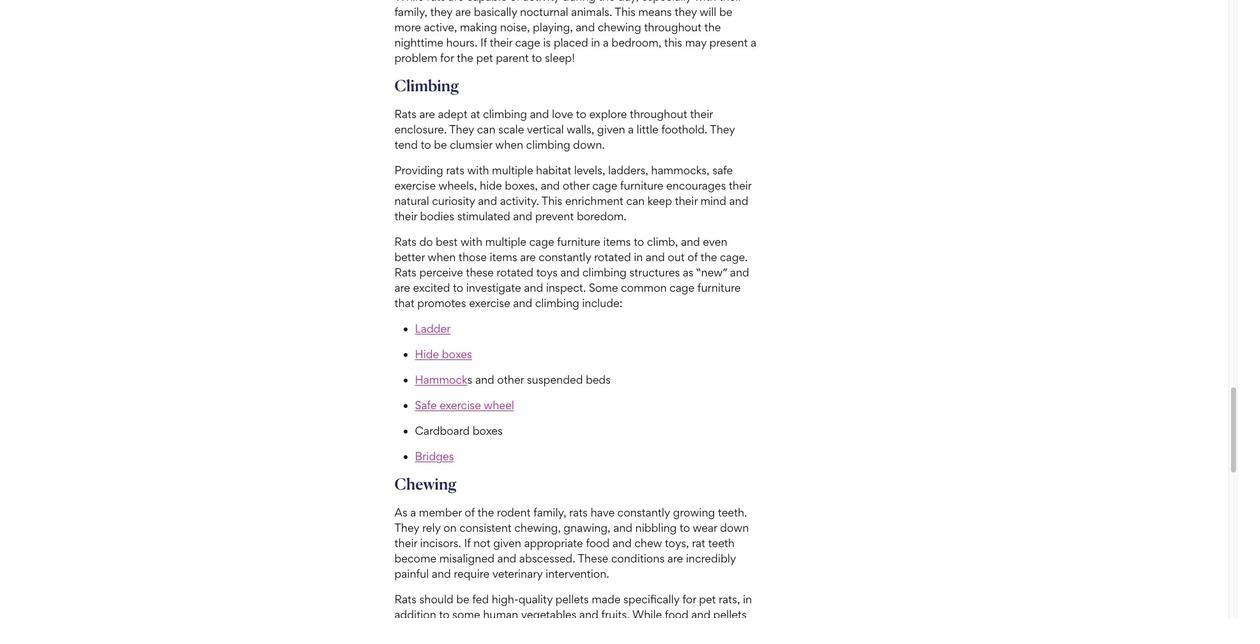 Task type: vqa. For each thing, say whether or not it's contained in the screenshot.
"world"
no



Task type: locate. For each thing, give the bounding box(es) containing it.
in inside rats should be fed high-quality pellets made specifically for pet rats, in addition to some human vegetables and fruits. while food and pellet
[[744, 593, 753, 607]]

habitat
[[536, 164, 572, 177]]

1 horizontal spatial food
[[665, 608, 689, 619]]

2 vertical spatial furniture
[[698, 281, 741, 295]]

sleep!
[[545, 51, 575, 65]]

1 vertical spatial be
[[434, 138, 447, 151]]

their up become
[[395, 537, 418, 550]]

and down animals.
[[576, 20, 595, 34]]

be inside rats are adept at climbing and love to explore throughout their enclosure. they can scale vertical walls, given a little foothold. they tend to be clumsier when climbing down.
[[434, 138, 447, 151]]

rats inside rats should be fed high-quality pellets made specifically for pet rats, in addition to some human vegetables and fruits. while food and pellet
[[395, 593, 417, 607]]

to up toys,
[[680, 522, 691, 535]]

0 horizontal spatial if
[[464, 537, 471, 550]]

1 vertical spatial throughout
[[630, 107, 688, 121]]

given
[[598, 123, 626, 136], [494, 537, 522, 550]]

cage up enrichment
[[593, 179, 618, 192]]

hammock link
[[415, 373, 468, 387]]

to down enclosure.
[[421, 138, 431, 151]]

exercise inside rats do best with multiple cage furniture items to climb, and even better when those items are constantly rotated in and out of the cage. rats perceive these rotated toys and climbing structures as "new" and are excited to investigate and inspect. some common cage furniture that promotes exercise and climbing include:
[[469, 297, 511, 310]]

0 horizontal spatial boxes
[[442, 348, 472, 361]]

and inside "while rats are capable of activity during the day, especially with their family, they are basically nocturnal animals. this means they will be more active, making noise, playing, and chewing throughout the nighttime hours. if their cage is placed in a bedroom, this may present a problem for the pet parent to sleep!"
[[576, 20, 595, 34]]

1 vertical spatial food
[[665, 608, 689, 619]]

1 vertical spatial pet
[[700, 593, 716, 607]]

enclosure.
[[395, 123, 447, 136]]

levels,
[[575, 164, 606, 177]]

rats down better
[[395, 266, 417, 279]]

in up structures
[[634, 251, 643, 264]]

will
[[700, 5, 717, 18]]

0 vertical spatial food
[[586, 537, 610, 550]]

are
[[449, 0, 464, 3], [456, 5, 471, 18], [420, 107, 435, 121], [520, 251, 536, 264], [395, 281, 410, 295], [668, 552, 684, 566]]

multiple up boxes,
[[492, 164, 534, 177]]

structures
[[630, 266, 680, 279]]

vegetables
[[521, 608, 577, 619]]

boxes for hide boxes
[[442, 348, 472, 361]]

1 vertical spatial for
[[683, 593, 697, 607]]

their inside "as a member of the rodent family, rats have constantly growing teeth. they rely on consistent chewing, gnawing, and nibbling to wear down their incisors. if not given appropriate food and chew toys, rat teeth become misaligned and abscessed. these conditions are incredibly painful and require veterinary intervention."
[[395, 537, 418, 550]]

family, up 'more'
[[395, 5, 428, 18]]

0 vertical spatial boxes
[[442, 348, 472, 361]]

incredibly
[[686, 552, 736, 566]]

exercise up natural
[[395, 179, 436, 192]]

rats
[[427, 0, 446, 3], [446, 164, 465, 177], [570, 506, 588, 520]]

and up inspect. in the left top of the page
[[561, 266, 580, 279]]

nocturnal
[[520, 5, 569, 18]]

hide
[[415, 348, 439, 361]]

their down natural
[[395, 210, 418, 223]]

are up making
[[456, 5, 471, 18]]

constantly up nibbling
[[618, 506, 671, 520]]

0 horizontal spatial of
[[465, 506, 475, 520]]

1 vertical spatial items
[[490, 251, 518, 264]]

to down 'should'
[[439, 608, 450, 619]]

the down will at top
[[705, 20, 721, 34]]

2 rats from the top
[[395, 235, 417, 249]]

are inside rats are adept at climbing and love to explore throughout their enclosure. they can scale vertical walls, given a little foothold. they tend to be clumsier when climbing down.
[[420, 107, 435, 121]]

0 horizontal spatial constantly
[[539, 251, 592, 264]]

1 horizontal spatial of
[[510, 0, 520, 3]]

items
[[604, 235, 631, 249], [490, 251, 518, 264]]

to left 'sleep!'
[[532, 51, 542, 65]]

0 vertical spatial of
[[510, 0, 520, 3]]

and
[[576, 20, 595, 34], [530, 107, 549, 121], [541, 179, 560, 192], [478, 194, 498, 208], [730, 194, 749, 208], [513, 210, 533, 223], [681, 235, 701, 249], [646, 251, 665, 264], [561, 266, 580, 279], [731, 266, 750, 279], [524, 281, 544, 295], [514, 297, 533, 310], [476, 373, 495, 387], [614, 522, 633, 535], [613, 537, 632, 550], [498, 552, 517, 566], [432, 568, 451, 581], [580, 608, 599, 619], [692, 608, 711, 619]]

cage.
[[720, 251, 748, 264]]

can
[[477, 123, 496, 136], [627, 194, 645, 208]]

be up some
[[457, 593, 470, 607]]

furniture down "new" on the right top
[[698, 281, 741, 295]]

1 vertical spatial constantly
[[618, 506, 671, 520]]

1 vertical spatial if
[[464, 537, 471, 550]]

1 vertical spatial family,
[[534, 506, 567, 520]]

they right foothold.
[[710, 123, 735, 136]]

have
[[591, 506, 615, 520]]

food inside rats should be fed high-quality pellets made specifically for pet rats, in addition to some human vegetables and fruits. while food and pellet
[[665, 608, 689, 619]]

boredom.
[[577, 210, 627, 223]]

hammock
[[415, 373, 468, 387]]

1 rats from the top
[[395, 107, 417, 121]]

0 horizontal spatial family,
[[395, 5, 428, 18]]

with up hide
[[468, 164, 489, 177]]

ladder
[[415, 322, 451, 336]]

activity.
[[500, 194, 540, 208]]

rats for rats should be fed high-quality pellets made specifically for pet rats, in addition to some human vegetables and fruits. while food and pellet
[[395, 593, 417, 607]]

0 horizontal spatial rats
[[427, 0, 446, 3]]

while up 'more'
[[395, 0, 424, 3]]

and up structures
[[646, 251, 665, 264]]

are down toys,
[[668, 552, 684, 566]]

0 horizontal spatial can
[[477, 123, 496, 136]]

exercise down the investigate
[[469, 297, 511, 310]]

1 vertical spatial can
[[627, 194, 645, 208]]

rats are adept at climbing and love to explore throughout their enclosure. they can scale vertical walls, given a little foothold. they tend to be clumsier when climbing down.
[[395, 107, 735, 151]]

they up active,
[[431, 5, 453, 18]]

0 vertical spatial throughout
[[645, 20, 702, 34]]

pet down hours. on the top left of page
[[477, 51, 493, 65]]

they for teeth.
[[395, 522, 420, 535]]

given right not
[[494, 537, 522, 550]]

food down specifically
[[665, 608, 689, 619]]

4 rats from the top
[[395, 593, 417, 607]]

furniture down ladders,
[[621, 179, 664, 192]]

0 horizontal spatial be
[[434, 138, 447, 151]]

if inside "while rats are capable of activity during the day, especially with their family, they are basically nocturnal animals. this means they will be more active, making noise, playing, and chewing throughout the nighttime hours. if their cage is placed in a bedroom, this may present a problem for the pet parent to sleep!"
[[481, 36, 487, 49]]

0 horizontal spatial given
[[494, 537, 522, 550]]

family,
[[395, 5, 428, 18], [534, 506, 567, 520]]

other inside providing rats with multiple habitat levels, ladders, hammocks, safe exercise wheels, hide boxes, and other cage furniture encourages their natural curiosity and activity. this enrichment can keep their mind and their bodies stimulated and prevent boredom.
[[563, 179, 590, 192]]

0 vertical spatial rats
[[427, 0, 446, 3]]

0 vertical spatial be
[[720, 5, 733, 18]]

1 horizontal spatial while
[[633, 608, 662, 619]]

other
[[563, 179, 590, 192], [498, 373, 524, 387]]

for inside "while rats are capable of activity during the day, especially with their family, they are basically nocturnal animals. this means they will be more active, making noise, playing, and chewing throughout the nighttime hours. if their cage is placed in a bedroom, this may present a problem for the pet parent to sleep!"
[[441, 51, 454, 65]]

noise,
[[500, 20, 530, 34]]

1 horizontal spatial for
[[683, 593, 697, 607]]

family, inside "as a member of the rodent family, rats have constantly growing teeth. they rely on consistent chewing, gnawing, and nibbling to wear down their incisors. if not given appropriate food and chew toys, rat teeth become misaligned and abscessed. these conditions are incredibly painful and require veterinary intervention."
[[534, 506, 567, 520]]

0 vertical spatial with
[[695, 0, 717, 3]]

food up these
[[586, 537, 610, 550]]

playing,
[[533, 20, 573, 34]]

in
[[591, 36, 601, 49], [634, 251, 643, 264], [744, 593, 753, 607]]

0 vertical spatial family,
[[395, 5, 428, 18]]

be down enclosure.
[[434, 138, 447, 151]]

clumsier
[[450, 138, 493, 151]]

to up promotes
[[453, 281, 464, 295]]

0 horizontal spatial food
[[586, 537, 610, 550]]

rats up better
[[395, 235, 417, 249]]

rats inside "while rats are capable of activity during the day, especially with their family, they are basically nocturnal animals. this means they will be more active, making noise, playing, and chewing throughout the nighttime hours. if their cage is placed in a bedroom, this may present a problem for the pet parent to sleep!"
[[427, 0, 446, 3]]

and down the activity.
[[513, 210, 533, 223]]

when inside rats do best with multiple cage furniture items to climb, and even better when those items are constantly rotated in and out of the cage. rats perceive these rotated toys and climbing structures as "new" and are excited to investigate and inspect. some common cage furniture that promotes exercise and climbing include:
[[428, 251, 456, 264]]

furniture down the boredom. at top
[[558, 235, 601, 249]]

2 horizontal spatial in
[[744, 593, 753, 607]]

1 vertical spatial multiple
[[486, 235, 527, 249]]

of inside "as a member of the rodent family, rats have constantly growing teeth. they rely on consistent chewing, gnawing, and nibbling to wear down their incisors. if not given appropriate food and chew toys, rat teeth become misaligned and abscessed. these conditions are incredibly painful and require veterinary intervention."
[[465, 506, 475, 520]]

for
[[441, 51, 454, 65], [683, 593, 697, 607]]

0 vertical spatial given
[[598, 123, 626, 136]]

they down adept
[[450, 123, 475, 136]]

2 vertical spatial with
[[461, 235, 483, 249]]

0 vertical spatial if
[[481, 36, 487, 49]]

rats inside "as a member of the rodent family, rats have constantly growing teeth. they rely on consistent chewing, gnawing, and nibbling to wear down their incisors. if not given appropriate food and chew toys, rat teeth become misaligned and abscessed. these conditions are incredibly painful and require veterinary intervention."
[[570, 506, 588, 520]]

climbing down inspect. in the left top of the page
[[536, 297, 580, 310]]

0 vertical spatial exercise
[[395, 179, 436, 192]]

better
[[395, 251, 425, 264]]

1 horizontal spatial constantly
[[618, 506, 671, 520]]

1 vertical spatial in
[[634, 251, 643, 264]]

throughout up this
[[645, 20, 702, 34]]

to inside "while rats are capable of activity during the day, especially with their family, they are basically nocturnal animals. this means they will be more active, making noise, playing, and chewing throughout the nighttime hours. if their cage is placed in a bedroom, this may present a problem for the pet parent to sleep!"
[[532, 51, 542, 65]]

and down cage. on the top right of the page
[[731, 266, 750, 279]]

1 vertical spatial rats
[[446, 164, 465, 177]]

2 horizontal spatial be
[[720, 5, 733, 18]]

pet left rats,
[[700, 593, 716, 607]]

0 vertical spatial in
[[591, 36, 601, 49]]

include:
[[583, 297, 623, 310]]

rotated up "some"
[[595, 251, 631, 264]]

1 horizontal spatial can
[[627, 194, 645, 208]]

bedroom,
[[612, 36, 662, 49]]

2 horizontal spatial rats
[[570, 506, 588, 520]]

0 vertical spatial can
[[477, 123, 496, 136]]

if inside "as a member of the rodent family, rats have constantly growing teeth. they rely on consistent chewing, gnawing, and nibbling to wear down their incisors. if not given appropriate food and chew toys, rat teeth become misaligned and abscessed. these conditions are incredibly painful and require veterinary intervention."
[[464, 537, 471, 550]]

rats up gnawing, in the bottom of the page
[[570, 506, 588, 520]]

to inside "as a member of the rodent family, rats have constantly growing teeth. they rely on consistent chewing, gnawing, and nibbling to wear down their incisors. if not given appropriate food and chew toys, rat teeth become misaligned and abscessed. these conditions are incredibly painful and require veterinary intervention."
[[680, 522, 691, 535]]

0 vertical spatial constantly
[[539, 251, 592, 264]]

0 horizontal spatial rotated
[[497, 266, 534, 279]]

1 vertical spatial given
[[494, 537, 522, 550]]

perceive
[[420, 266, 463, 279]]

while inside rats should be fed high-quality pellets made specifically for pet rats, in addition to some human vegetables and fruits. while food and pellet
[[633, 608, 662, 619]]

boxes,
[[505, 179, 538, 192]]

a inside "as a member of the rodent family, rats have constantly growing teeth. they rely on consistent chewing, gnawing, and nibbling to wear down their incisors. if not given appropriate food and chew toys, rat teeth become misaligned and abscessed. these conditions are incredibly painful and require veterinary intervention."
[[411, 506, 416, 520]]

0 vertical spatial when
[[496, 138, 524, 151]]

other up the wheel
[[498, 373, 524, 387]]

0 horizontal spatial this
[[542, 194, 563, 208]]

0 vertical spatial multiple
[[492, 164, 534, 177]]

0 horizontal spatial other
[[498, 373, 524, 387]]

enrichment
[[566, 194, 624, 208]]

2 vertical spatial of
[[465, 506, 475, 520]]

when down scale
[[496, 138, 524, 151]]

cage down as
[[670, 281, 695, 295]]

given inside "as a member of the rodent family, rats have constantly growing teeth. they rely on consistent chewing, gnawing, and nibbling to wear down their incisors. if not given appropriate food and chew toys, rat teeth become misaligned and abscessed. these conditions are incredibly painful and require veterinary intervention."
[[494, 537, 522, 550]]

addition
[[395, 608, 437, 619]]

given down explore at the top
[[598, 123, 626, 136]]

and up out
[[681, 235, 701, 249]]

0 vertical spatial rotated
[[595, 251, 631, 264]]

explore
[[590, 107, 627, 121]]

wheels,
[[439, 179, 477, 192]]

as
[[683, 266, 694, 279]]

the up animals.
[[599, 0, 615, 3]]

1 horizontal spatial other
[[563, 179, 590, 192]]

1 horizontal spatial family,
[[534, 506, 567, 520]]

cage inside providing rats with multiple habitat levels, ladders, hammocks, safe exercise wheels, hide boxes, and other cage furniture encourages their natural curiosity and activity. this enrichment can keep their mind and their bodies stimulated and prevent boredom.
[[593, 179, 618, 192]]

with up will at top
[[695, 0, 717, 3]]

safe
[[713, 164, 733, 177]]

nibbling
[[636, 522, 677, 535]]

0 horizontal spatial they
[[431, 5, 453, 18]]

they down especially
[[675, 5, 697, 18]]

the up "new" on the right top
[[701, 251, 718, 264]]

for right specifically
[[683, 593, 697, 607]]

pet inside "while rats are capable of activity during the day, especially with their family, they are basically nocturnal animals. this means they will be more active, making noise, playing, and chewing throughout the nighttime hours. if their cage is placed in a bedroom, this may present a problem for the pet parent to sleep!"
[[477, 51, 493, 65]]

this down day,
[[615, 5, 636, 18]]

1 horizontal spatial if
[[481, 36, 487, 49]]

1 horizontal spatial in
[[634, 251, 643, 264]]

while
[[395, 0, 424, 3], [633, 608, 662, 619]]

natural
[[395, 194, 429, 208]]

they
[[450, 123, 475, 136], [710, 123, 735, 136], [395, 522, 420, 535]]

be right will at top
[[720, 5, 733, 18]]

hide boxes link
[[415, 348, 472, 361]]

specifically
[[624, 593, 680, 607]]

0 vertical spatial pet
[[477, 51, 493, 65]]

encourages
[[667, 179, 726, 192]]

throughout up "little"
[[630, 107, 688, 121]]

0 horizontal spatial in
[[591, 36, 601, 49]]

multiple down stimulated
[[486, 235, 527, 249]]

1 vertical spatial furniture
[[558, 235, 601, 249]]

these
[[578, 552, 609, 566]]

beds
[[586, 373, 611, 387]]

hours.
[[447, 36, 478, 49]]

and down incredibly
[[692, 608, 711, 619]]

0 vertical spatial for
[[441, 51, 454, 65]]

1 horizontal spatial rats
[[446, 164, 465, 177]]

can left keep on the right of the page
[[627, 194, 645, 208]]

boxes up s
[[442, 348, 472, 361]]

rats up addition in the bottom of the page
[[395, 593, 417, 607]]

0 horizontal spatial furniture
[[558, 235, 601, 249]]

constantly up the toys
[[539, 251, 592, 264]]

2 vertical spatial rats
[[570, 506, 588, 520]]

rats up enclosure.
[[395, 107, 417, 121]]

of inside "while rats are capable of activity during the day, especially with their family, they are basically nocturnal animals. this means they will be more active, making noise, playing, and chewing throughout the nighttime hours. if their cage is placed in a bedroom, this may present a problem for the pet parent to sleep!"
[[510, 0, 520, 3]]

pet
[[477, 51, 493, 65], [700, 593, 716, 607]]

2 vertical spatial be
[[457, 593, 470, 607]]

are up enclosure.
[[420, 107, 435, 121]]

0 vertical spatial this
[[615, 5, 636, 18]]

0 horizontal spatial items
[[490, 251, 518, 264]]

of inside rats do best with multiple cage furniture items to climb, and even better when those items are constantly rotated in and out of the cage. rats perceive these rotated toys and climbing structures as "new" and are excited to investigate and inspect. some common cage furniture that promotes exercise and climbing include:
[[688, 251, 698, 264]]

in right placed
[[591, 36, 601, 49]]

keep
[[648, 194, 673, 208]]

0 vertical spatial furniture
[[621, 179, 664, 192]]

rats inside rats are adept at climbing and love to explore throughout their enclosure. they can scale vertical walls, given a little foothold. they tend to be clumsier when climbing down.
[[395, 107, 417, 121]]

down.
[[574, 138, 605, 151]]

love
[[552, 107, 574, 121]]

0 vertical spatial while
[[395, 0, 424, 3]]

2 horizontal spatial of
[[688, 251, 698, 264]]

fruits.
[[602, 608, 630, 619]]

are up that
[[395, 281, 410, 295]]

1 vertical spatial of
[[688, 251, 698, 264]]

items down the boredom. at top
[[604, 235, 631, 249]]

that
[[395, 297, 415, 310]]

be inside "while rats are capable of activity during the day, especially with their family, they are basically nocturnal animals. this means they will be more active, making noise, playing, and chewing throughout the nighttime hours. if their cage is placed in a bedroom, this may present a problem for the pet parent to sleep!"
[[720, 5, 733, 18]]

their inside rats are adept at climbing and love to explore throughout their enclosure. they can scale vertical walls, given a little foothold. they tend to be clumsier when climbing down.
[[691, 107, 713, 121]]

0 horizontal spatial pet
[[477, 51, 493, 65]]

0 horizontal spatial for
[[441, 51, 454, 65]]

this up prevent
[[542, 194, 563, 208]]

are up the investigate
[[520, 251, 536, 264]]

1 horizontal spatial when
[[496, 138, 524, 151]]

1 horizontal spatial pet
[[700, 593, 716, 607]]

1 horizontal spatial they
[[450, 123, 475, 136]]

and up vertical at the left of page
[[530, 107, 549, 121]]

as a member of the rodent family, rats have constantly growing teeth. they rely on consistent chewing, gnawing, and nibbling to wear down their incisors. if not given appropriate food and chew toys, rat teeth become misaligned and abscessed. these conditions are incredibly painful and require veterinary intervention.
[[395, 506, 749, 581]]

they down as
[[395, 522, 420, 535]]

0 horizontal spatial when
[[428, 251, 456, 264]]

food
[[586, 537, 610, 550], [665, 608, 689, 619]]

in right rats,
[[744, 593, 753, 607]]

1 vertical spatial this
[[542, 194, 563, 208]]

can inside rats are adept at climbing and love to explore throughout their enclosure. they can scale vertical walls, given a little foothold. they tend to be clumsier when climbing down.
[[477, 123, 496, 136]]

2 vertical spatial in
[[744, 593, 753, 607]]

nighttime
[[395, 36, 444, 49]]

rats for rats do best with multiple cage furniture items to climb, and even better when those items are constantly rotated in and out of the cage. rats perceive these rotated toys and climbing structures as "new" and are excited to investigate and inspect. some common cage furniture that promotes exercise and climbing include:
[[395, 235, 417, 249]]

boxes down the wheel
[[473, 424, 503, 438]]

0 vertical spatial other
[[563, 179, 590, 192]]

0 horizontal spatial they
[[395, 522, 420, 535]]

rotated up the investigate
[[497, 266, 534, 279]]

rats up active,
[[427, 0, 446, 3]]

a right as
[[411, 506, 416, 520]]

1 horizontal spatial given
[[598, 123, 626, 136]]

1 horizontal spatial items
[[604, 235, 631, 249]]

when up perceive
[[428, 251, 456, 264]]

0 horizontal spatial while
[[395, 0, 424, 3]]

of
[[510, 0, 520, 3], [688, 251, 698, 264], [465, 506, 475, 520]]

be
[[720, 5, 733, 18], [434, 138, 447, 151], [457, 593, 470, 607]]

1 vertical spatial exercise
[[469, 297, 511, 310]]

teeth.
[[718, 506, 748, 520]]

1 horizontal spatial this
[[615, 5, 636, 18]]

1 horizontal spatial they
[[675, 5, 697, 18]]

the up 'consistent'
[[478, 506, 494, 520]]

rats
[[395, 107, 417, 121], [395, 235, 417, 249], [395, 266, 417, 279], [395, 593, 417, 607]]

family, up chewing,
[[534, 506, 567, 520]]

rats inside providing rats with multiple habitat levels, ladders, hammocks, safe exercise wheels, hide boxes, and other cage furniture encourages their natural curiosity and activity. this enrichment can keep their mind and their bodies stimulated and prevent boredom.
[[446, 164, 465, 177]]

in inside rats do best with multiple cage furniture items to climb, and even better when those items are constantly rotated in and out of the cage. rats perceive these rotated toys and climbing structures as "new" and are excited to investigate and inspect. some common cage furniture that promotes exercise and climbing include:
[[634, 251, 643, 264]]

of up "basically"
[[510, 0, 520, 3]]

they inside "as a member of the rodent family, rats have constantly growing teeth. they rely on consistent chewing, gnawing, and nibbling to wear down their incisors. if not given appropriate food and chew toys, rat teeth become misaligned and abscessed. these conditions are incredibly painful and require veterinary intervention."
[[395, 522, 420, 535]]

items up these
[[490, 251, 518, 264]]

1 vertical spatial while
[[633, 608, 662, 619]]

1 horizontal spatial furniture
[[621, 179, 664, 192]]

constantly
[[539, 251, 592, 264], [618, 506, 671, 520]]

rats up wheels,
[[446, 164, 465, 177]]

toys,
[[665, 537, 690, 550]]

growing
[[674, 506, 716, 520]]

1 they from the left
[[431, 5, 453, 18]]



Task type: describe. For each thing, give the bounding box(es) containing it.
common
[[621, 281, 667, 295]]

member
[[419, 506, 462, 520]]

2 they from the left
[[675, 5, 697, 18]]

scale
[[499, 123, 524, 136]]

this inside providing rats with multiple habitat levels, ladders, hammocks, safe exercise wheels, hide boxes, and other cage furniture encourages their natural curiosity and activity. this enrichment can keep their mind and their bodies stimulated and prevent boredom.
[[542, 194, 563, 208]]

multiple inside rats do best with multiple cage furniture items to climb, and even better when those items are constantly rotated in and out of the cage. rats perceive these rotated toys and climbing structures as "new" and are excited to investigate and inspect. some common cage furniture that promotes exercise and climbing include:
[[486, 235, 527, 249]]

ladder link
[[415, 322, 451, 336]]

and down pellets
[[580, 608, 599, 619]]

in inside "while rats are capable of activity during the day, especially with their family, they are basically nocturnal animals. this means they will be more active, making noise, playing, and chewing throughout the nighttime hours. if their cage is placed in a bedroom, this may present a problem for the pet parent to sleep!"
[[591, 36, 601, 49]]

1 vertical spatial rotated
[[497, 266, 534, 279]]

climbing up "some"
[[583, 266, 627, 279]]

safe exercise wheel
[[415, 399, 515, 412]]

basically
[[474, 5, 518, 18]]

parent
[[496, 51, 529, 65]]

more
[[395, 20, 421, 34]]

foothold.
[[662, 123, 708, 136]]

rats for with
[[446, 164, 465, 177]]

rats do best with multiple cage furniture items to climb, and even better when those items are constantly rotated in and out of the cage. rats perceive these rotated toys and climbing structures as "new" and are excited to investigate and inspect. some common cage furniture that promotes exercise and climbing include:
[[395, 235, 750, 310]]

toys
[[537, 266, 558, 279]]

they for enclosure.
[[450, 123, 475, 136]]

throughout inside "while rats are capable of activity during the day, especially with their family, they are basically nocturnal animals. this means they will be more active, making noise, playing, and chewing throughout the nighttime hours. if their cage is placed in a bedroom, this may present a problem for the pet parent to sleep!"
[[645, 20, 702, 34]]

even
[[703, 235, 728, 249]]

rely
[[423, 522, 441, 535]]

are up active,
[[449, 0, 464, 3]]

hide boxes
[[415, 348, 472, 361]]

hammocks,
[[652, 164, 710, 177]]

human
[[483, 608, 519, 619]]

with inside "while rats are capable of activity during the day, especially with their family, they are basically nocturnal animals. this means they will be more active, making noise, playing, and chewing throughout the nighttime hours. if their cage is placed in a bedroom, this may present a problem for the pet parent to sleep!"
[[695, 0, 717, 3]]

require
[[454, 568, 490, 581]]

climbing down vertical at the left of page
[[527, 138, 571, 151]]

excited
[[413, 281, 450, 295]]

can inside providing rats with multiple habitat levels, ladders, hammocks, safe exercise wheels, hide boxes, and other cage furniture encourages their natural curiosity and activity. this enrichment can keep their mind and their bodies stimulated and prevent boredom.
[[627, 194, 645, 208]]

promotes
[[418, 297, 467, 310]]

should
[[420, 593, 454, 607]]

some
[[453, 608, 481, 619]]

animals.
[[572, 5, 613, 18]]

when inside rats are adept at climbing and love to explore throughout their enclosure. they can scale vertical walls, given a little foothold. they tend to be clumsier when climbing down.
[[496, 138, 524, 151]]

bodies
[[420, 210, 455, 223]]

hammock s and other suspended beds
[[415, 373, 611, 387]]

a inside rats are adept at climbing and love to explore throughout their enclosure. they can scale vertical walls, given a little foothold. they tend to be clumsier when climbing down.
[[628, 123, 634, 136]]

their down safe
[[729, 179, 752, 192]]

pellets
[[556, 593, 589, 607]]

constantly inside rats do best with multiple cage furniture items to climb, and even better when those items are constantly rotated in and out of the cage. rats perceive these rotated toys and climbing structures as "new" and are excited to investigate and inspect. some common cage furniture that promotes exercise and climbing include:
[[539, 251, 592, 264]]

not
[[474, 537, 491, 550]]

ladders,
[[609, 164, 649, 177]]

activity
[[523, 0, 560, 3]]

to left climb,
[[634, 235, 645, 249]]

suspended
[[527, 373, 583, 387]]

throughout inside rats are adept at climbing and love to explore throughout their enclosure. they can scale vertical walls, given a little foothold. they tend to be clumsier when climbing down.
[[630, 107, 688, 121]]

capable
[[467, 0, 507, 3]]

climbing
[[395, 76, 459, 95]]

their up parent
[[490, 36, 513, 49]]

present
[[710, 36, 748, 49]]

may
[[686, 36, 707, 49]]

cardboard boxes
[[415, 424, 503, 438]]

and right s
[[476, 373, 495, 387]]

chew
[[635, 537, 662, 550]]

day,
[[618, 0, 639, 3]]

while rats are capable of activity during the day, especially with their family, they are basically nocturnal animals. this means they will be more active, making noise, playing, and chewing throughout the nighttime hours. if their cage is placed in a bedroom, this may present a problem for the pet parent to sleep!
[[395, 0, 757, 65]]

food inside "as a member of the rodent family, rats have constantly growing teeth. they rely on consistent chewing, gnawing, and nibbling to wear down their incisors. if not given appropriate food and chew toys, rat teeth become misaligned and abscessed. these conditions are incredibly painful and require veterinary intervention."
[[586, 537, 610, 550]]

with inside rats do best with multiple cage furniture items to climb, and even better when those items are constantly rotated in and out of the cage. rats perceive these rotated toys and climbing structures as "new" and are excited to investigate and inspect. some common cage furniture that promotes exercise and climbing include:
[[461, 235, 483, 249]]

constantly inside "as a member of the rodent family, rats have constantly growing teeth. they rely on consistent chewing, gnawing, and nibbling to wear down their incisors. if not given appropriate food and chew toys, rat teeth become misaligned and abscessed. these conditions are incredibly painful and require veterinary intervention."
[[618, 506, 671, 520]]

and down the investigate
[[514, 297, 533, 310]]

and down have
[[614, 522, 633, 535]]

bridges
[[415, 450, 454, 463]]

hide
[[480, 179, 502, 192]]

boxes for cardboard boxes
[[473, 424, 503, 438]]

rodent
[[497, 506, 531, 520]]

and up conditions
[[613, 537, 632, 550]]

down
[[721, 522, 749, 535]]

adept
[[438, 107, 468, 121]]

and down the toys
[[524, 281, 544, 295]]

exercise inside providing rats with multiple habitat levels, ladders, hammocks, safe exercise wheels, hide boxes, and other cage furniture encourages their natural curiosity and activity. this enrichment can keep their mind and their bodies stimulated and prevent boredom.
[[395, 179, 436, 192]]

pet inside rats should be fed high-quality pellets made specifically for pet rats, in addition to some human vegetables and fruits. while food and pellet
[[700, 593, 716, 607]]

abscessed.
[[520, 552, 576, 566]]

climbing up scale
[[483, 107, 527, 121]]

"new"
[[697, 266, 728, 279]]

and right mind
[[730, 194, 749, 208]]

during
[[563, 0, 596, 3]]

rats,
[[719, 593, 741, 607]]

become
[[395, 552, 437, 566]]

and inside rats are adept at climbing and love to explore throughout their enclosure. they can scale vertical walls, given a little foothold. they tend to be clumsier when climbing down.
[[530, 107, 549, 121]]

the down hours. on the top left of page
[[457, 51, 474, 65]]

1 horizontal spatial rotated
[[595, 251, 631, 264]]

multiple inside providing rats with multiple habitat levels, ladders, hammocks, safe exercise wheels, hide boxes, and other cage furniture encourages their natural curiosity and activity. this enrichment can keep their mind and their bodies stimulated and prevent boredom.
[[492, 164, 534, 177]]

a down chewing
[[603, 36, 609, 49]]

2 horizontal spatial furniture
[[698, 281, 741, 295]]

at
[[471, 107, 480, 121]]

best
[[436, 235, 458, 249]]

furniture inside providing rats with multiple habitat levels, ladders, hammocks, safe exercise wheels, hide boxes, and other cage furniture encourages their natural curiosity and activity. this enrichment can keep their mind and their bodies stimulated and prevent boredom.
[[621, 179, 664, 192]]

providing rats with multiple habitat levels, ladders, hammocks, safe exercise wheels, hide boxes, and other cage furniture encourages their natural curiosity and activity. this enrichment can keep their mind and their bodies stimulated and prevent boredom.
[[395, 164, 752, 223]]

active,
[[424, 20, 457, 34]]

family, inside "while rats are capable of activity during the day, especially with their family, they are basically nocturnal animals. this means they will be more active, making noise, playing, and chewing throughout the nighttime hours. if their cage is placed in a bedroom, this may present a problem for the pet parent to sleep!"
[[395, 5, 428, 18]]

rats for rats are adept at climbing and love to explore throughout their enclosure. they can scale vertical walls, given a little foothold. they tend to be clumsier when climbing down.
[[395, 107, 417, 121]]

the inside rats do best with multiple cage furniture items to climb, and even better when those items are constantly rotated in and out of the cage. rats perceive these rotated toys and climbing structures as "new" and are excited to investigate and inspect. some common cage furniture that promotes exercise and climbing include:
[[701, 251, 718, 264]]

rats should be fed high-quality pellets made specifically for pet rats, in addition to some human vegetables and fruits. while food and pellet
[[395, 593, 757, 619]]

on
[[444, 522, 457, 535]]

be inside rats should be fed high-quality pellets made specifically for pet rats, in addition to some human vegetables and fruits. while food and pellet
[[457, 593, 470, 607]]

and up 'should'
[[432, 568, 451, 581]]

out
[[668, 251, 685, 264]]

appropriate
[[524, 537, 584, 550]]

bridges link
[[415, 450, 454, 463]]

their down 'encourages'
[[675, 194, 698, 208]]

those
[[459, 251, 487, 264]]

3 rats from the top
[[395, 266, 417, 279]]

1 vertical spatial other
[[498, 373, 524, 387]]

wear
[[693, 522, 718, 535]]

0 vertical spatial items
[[604, 235, 631, 249]]

these
[[466, 266, 494, 279]]

and down hide
[[478, 194, 498, 208]]

their up 'present'
[[720, 0, 742, 3]]

to up walls,
[[576, 107, 587, 121]]

with inside providing rats with multiple habitat levels, ladders, hammocks, safe exercise wheels, hide boxes, and other cage furniture encourages their natural curiosity and activity. this enrichment can keep their mind and their bodies stimulated and prevent boredom.
[[468, 164, 489, 177]]

problem
[[395, 51, 438, 65]]

inspect.
[[546, 281, 586, 295]]

painful
[[395, 568, 429, 581]]

misaligned
[[440, 552, 495, 566]]

and up veterinary
[[498, 552, 517, 566]]

especially
[[642, 0, 692, 3]]

incisors.
[[420, 537, 462, 550]]

are inside "as a member of the rodent family, rats have constantly growing teeth. they rely on consistent chewing, gnawing, and nibbling to wear down their incisors. if not given appropriate food and chew toys, rat teeth become misaligned and abscessed. these conditions are incredibly painful and require veterinary intervention."
[[668, 552, 684, 566]]

conditions
[[612, 552, 665, 566]]

cage inside "while rats are capable of activity during the day, especially with their family, they are basically nocturnal animals. this means they will be more active, making noise, playing, and chewing throughout the nighttime hours. if their cage is placed in a bedroom, this may present a problem for the pet parent to sleep!"
[[516, 36, 541, 49]]

and down habitat
[[541, 179, 560, 192]]

the inside "as a member of the rodent family, rats have constantly growing teeth. they rely on consistent chewing, gnawing, and nibbling to wear down their incisors. if not given appropriate food and chew toys, rat teeth become misaligned and abscessed. these conditions are incredibly painful and require veterinary intervention."
[[478, 506, 494, 520]]

climb,
[[647, 235, 679, 249]]

rats for are
[[427, 0, 446, 3]]

while inside "while rats are capable of activity during the day, especially with their family, they are basically nocturnal animals. this means they will be more active, making noise, playing, and chewing throughout the nighttime hours. if their cage is placed in a bedroom, this may present a problem for the pet parent to sleep!"
[[395, 0, 424, 3]]

chewing,
[[515, 522, 561, 535]]

a right 'present'
[[751, 36, 757, 49]]

2 vertical spatial exercise
[[440, 399, 481, 412]]

to inside rats should be fed high-quality pellets made specifically for pet rats, in addition to some human vegetables and fruits. while food and pellet
[[439, 608, 450, 619]]

do
[[420, 235, 433, 249]]

safe
[[415, 399, 437, 412]]

prevent
[[536, 210, 574, 223]]

vertical
[[527, 123, 564, 136]]

cage down prevent
[[530, 235, 555, 249]]

given inside rats are adept at climbing and love to explore throughout their enclosure. they can scale vertical walls, given a little foothold. they tend to be clumsier when climbing down.
[[598, 123, 626, 136]]

this inside "while rats are capable of activity during the day, especially with their family, they are basically nocturnal animals. this means they will be more active, making noise, playing, and chewing throughout the nighttime hours. if their cage is placed in a bedroom, this may present a problem for the pet parent to sleep!"
[[615, 5, 636, 18]]

means
[[639, 5, 672, 18]]

placed
[[554, 36, 589, 49]]

this
[[665, 36, 683, 49]]

chewing
[[598, 20, 642, 34]]

2 horizontal spatial they
[[710, 123, 735, 136]]

consistent
[[460, 522, 512, 535]]

for inside rats should be fed high-quality pellets made specifically for pet rats, in addition to some human vegetables and fruits. while food and pellet
[[683, 593, 697, 607]]



